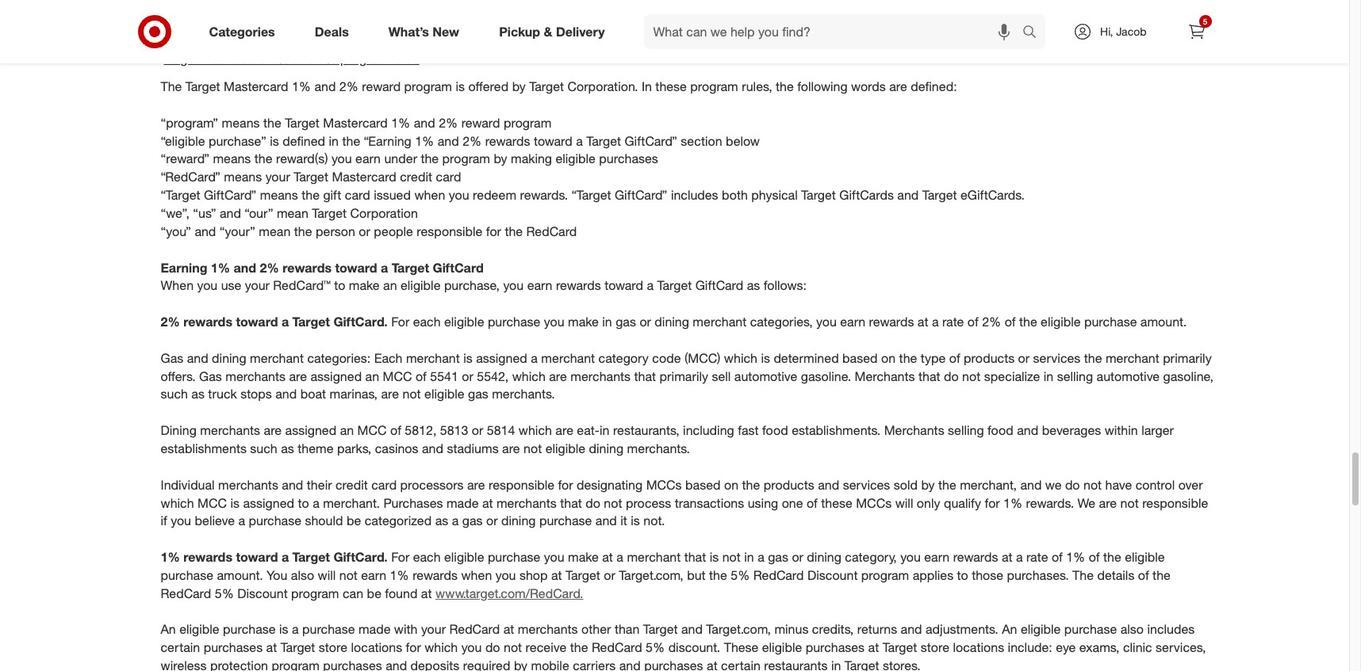 Task type: describe. For each thing, give the bounding box(es) containing it.
one
[[782, 495, 803, 511]]

and up under at the left
[[414, 115, 435, 131]]

make inside earning 1% and 2% rewards toward a target giftcard when you use your redcard™ to make an eligible purchase, you earn rewards toward a target giftcard as follows:
[[349, 278, 380, 294]]

that down type
[[919, 369, 941, 384]]

at down returns
[[868, 640, 879, 656]]

purchases up the protection
[[204, 640, 263, 656]]

2% inside dropdown button
[[318, 51, 337, 67]]

exams,
[[1080, 640, 1120, 656]]

target down should
[[292, 550, 330, 566]]

at down designating
[[602, 550, 613, 566]]

designating
[[577, 477, 643, 493]]

do inside gas and dining merchant categories: each merchant is assigned a merchant category code (mcc) which is determined based on the type of products or services the merchant primarily offers. gas merchants are assigned an mcc of 5541 or 5542, which are merchants that primarily sell automotive gasoline. merchants that do not specialize in selling automotive gasoline, such as truck stops and boat marinas, are not eligible gas merchants.
[[944, 369, 959, 384]]

are down 'stops'
[[264, 423, 282, 439]]

services inside the individual merchants and their credit card processors are responsible for designating mccs based on the products and services sold by the merchant, and we do not have control over which mcc is assigned to a merchant. purchases made at merchants that do not process transactions using one of these mccs will only qualify for 1% rewards. we are not responsible if you believe a purchase should be categorized as a gas or dining purchase and it is not.
[[843, 477, 890, 493]]

in inside an eligible purchase is a purchase made with your redcard at merchants other than target and target.com, minus credits, returns and adjustments. an eligible purchase also includes certain purchases at target store locations for which you do not receive the redcard 5% discount. these eligible purchases at target store locations include: eye exams, clinic services, wireless protection program purchases and deposits required by mobile carriers and purchases at certain restaurants in target stores.
[[831, 659, 841, 672]]

you inside the individual merchants and their credit card processors are responsible for designating mccs based on the products and services sold by the merchant, and we do not have control over which mcc is assigned to a merchant. purchases made at merchants that do not process transactions using one of these mccs will only qualify for 1% rewards. we are not responsible if you believe a purchase should be categorized as a gas or dining purchase and it is not.
[[171, 514, 191, 529]]

for inside the for each eligible purchase you make at a merchant that is not in a gas or dining category, you earn rewards at a rate of 1% of the eligible purchase amount. you also will not earn 1% rewards when you shop at target or target.com, but the 5% redcard discount program applies to those purchases. the details of the redcard 5% discount program can be found at
[[391, 550, 410, 566]]

transactions
[[675, 495, 744, 511]]

dining merchants are assigned an mcc of 5812, 5813 or 5814 which are eat-in restaurants, including fast food establishments. merchants selling food and beverages within larger establishments such as theme parks, casinos and stadiums are not eligible dining merchants.
[[161, 423, 1174, 457]]

"earning
[[364, 133, 412, 149]]

at up those
[[1002, 550, 1013, 566]]

words
[[851, 79, 886, 94]]

you
[[267, 568, 287, 584]]

2% rewards toward a target giftcard. for each eligible purchase you make in gas or dining merchant categories, you earn rewards at a rate of 2% of the eligible purchase amount.
[[161, 314, 1187, 330]]

5 link
[[1179, 14, 1214, 49]]

corporation
[[350, 205, 418, 221]]

or inside dining merchants are assigned an mcc of 5812, 5813 or 5814 which are eat-in restaurants, including fast food establishments. merchants selling food and beverages within larger establishments such as theme parks, casinos and stadiums are not eligible dining merchants.
[[472, 423, 483, 439]]

rules,
[[742, 79, 772, 94]]

1 vertical spatial make
[[568, 314, 599, 330]]

such inside dining merchants are assigned an mcc of 5812, 5813 or 5814 which are eat-in restaurants, including fast food establishments. merchants selling food and beverages within larger establishments such as theme parks, casinos and stadiums are not eligible dining merchants.
[[250, 441, 277, 457]]

at right shop
[[551, 568, 562, 584]]

credit inside ""program" means the target mastercard 1% and 2% reward program "eligible purchase" is defined in the "earning 1% and 2% rewards toward a target giftcard" section below "reward" means the reward(s) you earn under the program by making eligible purchases "redcard" means your target mastercard credit card "target giftcard" means the gift card issued when you redeem rewards. "target giftcard" includes both physical target giftcards and target egiftcards. "we", "us" and "our" mean target corporation "you" and "your" mean the person or people responsible for the redcard"
[[400, 169, 432, 185]]

0 horizontal spatial gas
[[161, 350, 183, 366]]

determined
[[774, 350, 839, 366]]

1 automotive from the left
[[734, 369, 798, 384]]

1 horizontal spatial responsible
[[489, 477, 555, 493]]

the right rules,
[[776, 79, 794, 94]]

restaurants
[[764, 659, 828, 672]]

target mastercard 1% and 2% program rules
[[164, 51, 419, 67]]

applies
[[913, 568, 954, 584]]

products inside gas and dining merchant categories: each merchant is assigned a merchant category code (mcc) which is determined based on the type of products or services the merchant primarily offers. gas merchants are assigned an mcc of 5541 or 5542, which are merchants that primarily sell automotive gasoline. merchants that do not specialize in selling automotive gasoline, such as truck stops and boat marinas, are not eligible gas merchants.
[[964, 350, 1015, 366]]

0 vertical spatial giftcard
[[433, 260, 484, 276]]

carriers
[[573, 659, 616, 672]]

and inside . redcard savings may vary and will depend on actual purchases made with the redcard. redcard purchases are subject to available credit. redcard reloadable purchases are subject to available funds.
[[931, 0, 952, 11]]

target down the reward(s)
[[294, 169, 328, 185]]

and right giftcards
[[898, 187, 919, 203]]

and left "we"
[[1021, 477, 1042, 493]]

not down transactions
[[722, 550, 741, 566]]

5814
[[487, 423, 515, 439]]

merchant.
[[323, 495, 380, 511]]

or inside ""program" means the target mastercard 1% and 2% reward program "eligible purchase" is defined in the "earning 1% and 2% rewards toward a target giftcard" section below "reward" means the reward(s) you earn under the program by making eligible purchases "redcard" means your target mastercard credit card "target giftcard" means the gift card issued when you redeem rewards. "target giftcard" includes both physical target giftcards and target egiftcards. "we", "us" and "our" mean target corporation "you" and "your" mean the person or people responsible for the redcard"
[[359, 224, 370, 239]]

savings
[[830, 0, 873, 11]]

vary
[[904, 0, 927, 11]]

we
[[1046, 477, 1062, 493]]

assigned down categories: at the left
[[311, 369, 362, 384]]

eligible inside gas and dining merchant categories: each merchant is assigned a merchant category code (mcc) which is determined based on the type of products or services the merchant primarily offers. gas merchants are assigned an mcc of 5541 or 5542, which are merchants that primarily sell automotive gasoline. merchants that do not specialize in selling automotive gasoline, such as truck stops and boat marinas, are not eligible gas merchants.
[[425, 387, 465, 403]]

is right it
[[631, 514, 640, 529]]

1 vertical spatial discount
[[237, 586, 288, 602]]

(mcc)
[[685, 350, 721, 366]]

2 horizontal spatial responsible
[[1143, 495, 1208, 511]]

1 vertical spatial 5%
[[215, 586, 234, 602]]

of inside the individual merchants and their credit card processors are responsible for designating mccs based on the products and services sold by the merchant, and we do not have control over which mcc is assigned to a merchant. purchases made at merchants that do not process transactions using one of these mccs will only qualify for 1% rewards. we are not responsible if you believe a purchase should be categorized as a gas or dining purchase and it is not.
[[807, 495, 818, 511]]

are down have
[[1099, 495, 1117, 511]]

purchases up target mastercard 1% and 2% program rules
[[293, 13, 352, 29]]

the inside an eligible purchase is a purchase made with your redcard at merchants other than target and target.com, minus credits, returns and adjustments. an eligible purchase also includes certain purchases at target store locations for which you do not receive the redcard 5% discount. these eligible purchases at target store locations include: eye exams, clinic services, wireless protection program purchases and deposits required by mobile carriers and purchases at certain restaurants in target stores.
[[570, 640, 588, 656]]

are down "5814"
[[502, 441, 520, 457]]

gift
[[323, 187, 341, 203]]

not left 'specialize'
[[962, 369, 981, 384]]

target down the gift
[[312, 205, 347, 221]]

use
[[221, 278, 241, 294]]

and up discount.
[[681, 622, 703, 638]]

target inside target mastercard 1% and 2% program rules dropdown button
[[164, 51, 199, 67]]

a inside an eligible purchase is a purchase made with your redcard at merchants other than target and target.com, minus credits, returns and adjustments. an eligible purchase also includes certain purchases at target store locations for which you do not receive the redcard 5% discount. these eligible purchases at target store locations include: eye exams, clinic services, wireless protection program purchases and deposits required by mobile carriers and purchases at certain restaurants in target stores.
[[292, 622, 299, 638]]

or inside the individual merchants and their credit card processors are responsible for designating mccs based on the products and services sold by the merchant, and we do not have control over which mcc is assigned to a merchant. purchases made at merchants that do not process transactions using one of these mccs will only qualify for 1% rewards. we are not responsible if you believe a purchase should be categorized as a gas or dining purchase and it is not.
[[486, 514, 498, 529]]

1 vertical spatial mccs
[[856, 495, 892, 511]]

within
[[1105, 423, 1138, 439]]

target down redcard™
[[292, 314, 330, 330]]

be inside the individual merchants and their credit card processors are responsible for designating mccs based on the products and services sold by the merchant, and we do not have control over which mcc is assigned to a merchant. purchases made at merchants that do not process transactions using one of these mccs will only qualify for 1% rewards. we are not responsible if you believe a purchase should be categorized as a gas or dining purchase and it is not.
[[347, 514, 361, 529]]

merchants up shop
[[497, 495, 557, 511]]

target up "stores."
[[883, 640, 917, 656]]

but
[[687, 568, 706, 584]]

using
[[748, 495, 778, 511]]

egiftcards.
[[961, 187, 1025, 203]]

dining inside gas and dining merchant categories: each merchant is assigned a merchant category code (mcc) which is determined based on the type of products or services the merchant primarily offers. gas merchants are assigned an mcc of 5541 or 5542, which are merchants that primarily sell automotive gasoline. merchants that do not specialize in selling automotive gasoline, such as truck stops and boat marinas, are not eligible gas merchants.
[[212, 350, 246, 366]]

purchases down discount.
[[644, 659, 703, 672]]

with inside an eligible purchase is a purchase made with your redcard at merchants other than target and target.com, minus credits, returns and adjustments. an eligible purchase also includes certain purchases at target store locations for which you do not receive the redcard 5% discount. these eligible purchases at target store locations include: eye exams, clinic services, wireless protection program purchases and deposits required by mobile carriers and purchases at certain restaurants in target stores.
[[394, 622, 418, 638]]

to inside earning 1% and 2% rewards toward a target giftcard when you use your redcard™ to make an eligible purchase, you earn rewards toward a target giftcard as follows:
[[334, 278, 345, 294]]

the left type
[[899, 350, 917, 366]]

deals
[[315, 23, 349, 39]]

pickup
[[499, 23, 540, 39]]

0 vertical spatial discount
[[808, 568, 858, 584]]

beverages
[[1042, 423, 1101, 439]]

with inside . redcard savings may vary and will depend on actual purchases made with the redcard. redcard purchases are subject to available credit. redcard reloadable purchases are subject to available funds.
[[1179, 0, 1202, 11]]

redcard™
[[273, 278, 331, 294]]

and down than
[[619, 659, 641, 672]]

target up 2% rewards toward a target giftcard. for each eligible purchase you make in gas or dining merchant categories, you earn rewards at a rate of 2% of the eligible purchase amount.
[[657, 278, 692, 294]]

and inside earning 1% and 2% rewards toward a target giftcard when you use your redcard™ to make an eligible purchase, you earn rewards toward a target giftcard as follows:
[[234, 260, 256, 276]]

target mastercard 1% and 2% program rules button
[[132, 41, 1217, 78]]

and down "us"
[[195, 224, 216, 239]]

your inside earning 1% and 2% rewards toward a target giftcard when you use your redcard™ to make an eligible purchase, you earn rewards toward a target giftcard as follows:
[[245, 278, 270, 294]]

delivery
[[556, 23, 605, 39]]

mobile
[[531, 659, 569, 672]]

the target mastercard 1% and 2% reward program is offered by target corporation. in these program rules, the following words are defined:
[[161, 79, 957, 94]]

amount. for for each eligible purchase you make at a merchant that is not in a gas or dining category, you earn rewards at a rate of 1% of the eligible purchase amount. you also will not earn 1% rewards when you shop at target or target.com, but the 5% redcard discount program applies to those purchases. the details of the redcard 5% discount program can be found at
[[217, 568, 263, 584]]

should
[[305, 514, 343, 529]]

and left it
[[596, 514, 617, 529]]

in
[[642, 79, 652, 94]]

clinic
[[1123, 640, 1153, 656]]

target down returns
[[845, 659, 879, 672]]

earn up the applies
[[925, 550, 950, 566]]

rewards. inside the individual merchants and their credit card processors are responsible for designating mccs based on the products and services sold by the merchant, and we do not have control over which mcc is assigned to a merchant. purchases made at merchants that do not process transactions using one of these mccs will only qualify for 1% rewards. we are not responsible if you believe a purchase should be categorized as a gas or dining purchase and it is not.
[[1026, 495, 1074, 511]]

pickup & delivery
[[499, 23, 605, 39]]

0 horizontal spatial these
[[656, 79, 687, 94]]

depend
[[977, 0, 1021, 11]]

program down category,
[[861, 568, 909, 584]]

do right "we"
[[1065, 477, 1080, 493]]

details
[[1098, 568, 1135, 584]]

it
[[621, 514, 627, 529]]

boat
[[300, 387, 326, 403]]

each
[[374, 350, 403, 366]]

are right the deals
[[356, 13, 374, 29]]

products inside the individual merchants and their credit card processors are responsible for designating mccs based on the products and services sold by the merchant, and we do not have control over which mcc is assigned to a merchant. purchases made at merchants that do not process transactions using one of these mccs will only qualify for 1% rewards. we are not responsible if you believe a purchase should be categorized as a gas or dining purchase and it is not.
[[764, 477, 815, 493]]

and left beverages
[[1017, 423, 1039, 439]]

which inside the individual merchants and their credit card processors are responsible for designating mccs based on the products and services sold by the merchant, and we do not have control over which mcc is assigned to a merchant. purchases made at merchants that do not process transactions using one of these mccs will only qualify for 1% rewards. we are not responsible if you believe a purchase should be categorized as a gas or dining purchase and it is not.
[[161, 495, 194, 511]]

the left person
[[294, 224, 312, 239]]

theme
[[298, 441, 334, 457]]

1 horizontal spatial gas
[[199, 369, 222, 384]]

by inside an eligible purchase is a purchase made with your redcard at merchants other than target and target.com, minus credits, returns and adjustments. an eligible purchase also includes certain purchases at target store locations for which you do not receive the redcard 5% discount. these eligible purchases at target store locations include: eye exams, clinic services, wireless protection program purchases and deposits required by mobile carriers and purchases at certain restaurants in target stores.
[[514, 659, 528, 672]]

merchant up 5541
[[406, 350, 460, 366]]

will inside the for each eligible purchase you make at a merchant that is not in a gas or dining category, you earn rewards at a rate of 1% of the eligible purchase amount. you also will not earn 1% rewards when you shop at target or target.com, but the 5% redcard discount program applies to those purchases. the details of the redcard 5% discount program can be found at
[[318, 568, 336, 584]]

mcc inside gas and dining merchant categories: each merchant is assigned a merchant category code (mcc) which is determined based on the type of products or services the merchant primarily offers. gas merchants are assigned an mcc of 5541 or 5542, which are merchants that primarily sell automotive gasoline. merchants that do not specialize in selling automotive gasoline, such as truck stops and boat marinas, are not eligible gas merchants.
[[383, 369, 412, 384]]

sold
[[894, 477, 918, 493]]

for down merchant,
[[985, 495, 1000, 511]]

5
[[1203, 17, 1208, 26]]

merchants up believe
[[218, 477, 278, 493]]

is inside an eligible purchase is a purchase made with your redcard at merchants other than target and target.com, minus credits, returns and adjustments. an eligible purchase also includes certain purchases at target store locations for which you do not receive the redcard 5% discount. these eligible purchases at target store locations include: eye exams, clinic services, wireless protection program purchases and deposits required by mobile carriers and purchases at certain restaurants in target stores.
[[279, 622, 288, 638]]

are right 5542, on the bottom left of page
[[549, 369, 567, 384]]

at right found
[[421, 586, 432, 602]]

assigned inside the individual merchants and their credit card processors are responsible for designating mccs based on the products and services sold by the merchant, and we do not have control over which mcc is assigned to a merchant. purchases made at merchants that do not process transactions using one of these mccs will only qualify for 1% rewards. we are not responsible if you believe a purchase should be categorized as a gas or dining purchase and it is not.
[[243, 495, 294, 511]]

and left boat
[[275, 387, 297, 403]]

discount.
[[669, 640, 721, 656]]

larger
[[1142, 423, 1174, 439]]

stadiums
[[447, 441, 499, 457]]

specialize
[[984, 369, 1040, 384]]

in inside dining merchants are assigned an mcc of 5812, 5813 or 5814 which are eat-in restaurants, including fast food establishments. merchants selling food and beverages within larger establishments such as theme parks, casinos and stadiums are not eligible dining merchants.
[[600, 423, 610, 439]]

gasoline,
[[1164, 369, 1214, 384]]

redcard inside ""program" means the target mastercard 1% and 2% reward program "eligible purchase" is defined in the "earning 1% and 2% rewards toward a target giftcard" section below "reward" means the reward(s) you earn under the program by making eligible purchases "redcard" means your target mastercard credit card "target giftcard" means the gift card issued when you redeem rewards. "target giftcard" includes both physical target giftcards and target egiftcards. "we", "us" and "our" mean target corporation "you" and "your" mean the person or people responsible for the redcard"
[[526, 224, 577, 239]]

2 locations from the left
[[953, 640, 1005, 656]]

dining
[[161, 423, 197, 439]]

target left egiftcards.
[[923, 187, 957, 203]]

1% up found
[[390, 568, 409, 584]]

in inside gas and dining merchant categories: each merchant is assigned a merchant category code (mcc) which is determined based on the type of products or services the merchant primarily offers. gas merchants are assigned an mcc of 5541 or 5542, which are merchants that primarily sell automotive gasoline. merchants that do not specialize in selling automotive gasoline, such as truck stops and boat marinas, are not eligible gas merchants.
[[1044, 369, 1054, 384]]

the up using
[[742, 477, 760, 493]]

of inside dining merchants are assigned an mcc of 5812, 5813 or 5814 which are eat-in restaurants, including fast food establishments. merchants selling food and beverages within larger establishments such as theme parks, casinos and stadiums are not eligible dining merchants.
[[390, 423, 401, 439]]

target.com, inside the for each eligible purchase you make at a merchant that is not in a gas or dining category, you earn rewards at a rate of 1% of the eligible purchase amount. you also will not earn 1% rewards when you shop at target or target.com, but the 5% redcard discount program applies to those purchases. the details of the redcard 5% discount program can be found at
[[619, 568, 684, 584]]

and up offers.
[[187, 350, 208, 366]]

actual
[[1043, 0, 1077, 11]]

1 each from the top
[[413, 314, 441, 330]]

mastercard inside dropdown button
[[202, 51, 267, 67]]

merchants inside dining merchants are assigned an mcc of 5812, 5813 or 5814 which are eat-in restaurants, including fast food establishments. merchants selling food and beverages within larger establishments such as theme parks, casinos and stadiums are not eligible dining merchants.
[[200, 423, 260, 439]]

be inside the for each eligible purchase you make at a merchant that is not in a gas or dining category, you earn rewards at a rate of 1% of the eligible purchase amount. you also will not earn 1% rewards when you shop at target or target.com, but the 5% redcard discount program applies to those purchases. the details of the redcard 5% discount program can be found at
[[367, 586, 382, 602]]

do down designating
[[586, 495, 601, 511]]

category,
[[845, 550, 897, 566]]

mastercard up issued
[[332, 169, 397, 185]]

if
[[161, 514, 167, 529]]

2 an from the left
[[1002, 622, 1017, 638]]

an eligible purchase is a purchase made with your redcard at merchants other than target and target.com, minus credits, returns and adjustments. an eligible purchase also includes certain purchases at target store locations for which you do not receive the redcard 5% discount. these eligible purchases at target store locations include: eye exams, clinic services, wireless protection program purchases and deposits required by mobile carriers and purchases at certain restaurants in target stores.
[[161, 622, 1206, 672]]

target right 'physical' on the top right
[[801, 187, 836, 203]]

returns
[[857, 622, 897, 638]]

earn inside earning 1% and 2% rewards toward a target giftcard when you use your redcard™ to make an eligible purchase, you earn rewards toward a target giftcard as follows:
[[527, 278, 553, 294]]

merchant left category at left bottom
[[541, 350, 595, 366]]

credit.
[[490, 13, 525, 29]]

the down 'redeem' on the left
[[505, 224, 523, 239]]

the right details
[[1153, 568, 1171, 584]]

processors
[[400, 477, 464, 493]]

and up "your"
[[220, 205, 241, 221]]

each inside the for each eligible purchase you make at a merchant that is not in a gas or dining category, you earn rewards at a rate of 1% of the eligible purchase amount. you also will not earn 1% rewards when you shop at target or target.com, but the 5% redcard discount program applies to those purchases. the details of the redcard 5% discount program can be found at
[[413, 550, 441, 566]]

hi,
[[1100, 25, 1113, 38]]

merchant inside the for each eligible purchase you make at a merchant that is not in a gas or dining category, you earn rewards at a rate of 1% of the eligible purchase amount. you also will not earn 1% rewards when you shop at target or target.com, but the 5% redcard discount program applies to those purchases. the details of the redcard 5% discount program can be found at
[[627, 550, 681, 566]]

dining inside the individual merchants and their credit card processors are responsible for designating mccs based on the products and services sold by the merchant, and we do not have control over which mcc is assigned to a merchant. purchases made at merchants that do not process transactions using one of these mccs will only qualify for 1% rewards. we are not responsible if you believe a purchase should be categorized as a gas or dining purchase and it is not.
[[501, 514, 536, 529]]

assigned up 5542, on the bottom left of page
[[476, 350, 527, 366]]

and down 5812,
[[422, 441, 443, 457]]

the right but
[[709, 568, 727, 584]]

what's new link
[[375, 14, 479, 49]]

to inside the individual merchants and their credit card processors are responsible for designating mccs based on the products and services sold by the merchant, and we do not have control over which mcc is assigned to a merchant. purchases made at merchants that do not process transactions using one of these mccs will only qualify for 1% rewards. we are not responsible if you believe a purchase should be categorized as a gas or dining purchase and it is not.
[[298, 495, 309, 511]]

2 available from the left
[[795, 13, 844, 29]]

0 horizontal spatial primarily
[[660, 369, 709, 384]]

is up believe
[[230, 495, 240, 511]]

are down each
[[381, 387, 399, 403]]

wireless
[[161, 659, 207, 672]]

type
[[921, 350, 946, 366]]

as inside earning 1% and 2% rewards toward a target giftcard when you use your redcard™ to make an eligible purchase, you earn rewards toward a target giftcard as follows:
[[747, 278, 760, 294]]

shop
[[520, 568, 548, 584]]

not inside an eligible purchase is a purchase made with your redcard at merchants other than target and target.com, minus credits, returns and adjustments. an eligible purchase also includes certain purchases at target store locations for which you do not receive the redcard 5% discount. these eligible purchases at target store locations include: eye exams, clinic services, wireless protection program purchases and deposits required by mobile carriers and purchases at certain restaurants in target stores.
[[504, 640, 522, 656]]

1 horizontal spatial primarily
[[1163, 350, 1212, 366]]

what's new
[[389, 23, 459, 39]]

the down purchase"
[[255, 151, 273, 167]]

redeem
[[473, 187, 517, 203]]

include:
[[1008, 640, 1053, 656]]

are left eat-
[[556, 423, 574, 439]]

purchases inside ""program" means the target mastercard 1% and 2% reward program "eligible purchase" is defined in the "earning 1% and 2% rewards toward a target giftcard" section below "reward" means the reward(s) you earn under the program by making eligible purchases "redcard" means your target mastercard credit card "target giftcard" means the gift card issued when you redeem rewards. "target giftcard" includes both physical target giftcards and target egiftcards. "we", "us" and "our" mean target corporation "you" and "your" mean the person or people responsible for the redcard"
[[599, 151, 658, 167]]

establishments
[[161, 441, 247, 457]]

merchants. inside gas and dining merchant categories: each merchant is assigned a merchant category code (mcc) which is determined based on the type of products or services the merchant primarily offers. gas merchants are assigned an mcc of 5541 or 5542, which are merchants that primarily sell automotive gasoline. merchants that do not specialize in selling automotive gasoline, such as truck stops and boat marinas, are not eligible gas merchants.
[[492, 387, 555, 403]]

do inside an eligible purchase is a purchase made with your redcard at merchants other than target and target.com, minus credits, returns and adjustments. an eligible purchase also includes certain purchases at target store locations for which you do not receive the redcard 5% discount. these eligible purchases at target store locations include: eye exams, clinic services, wireless protection program purchases and deposits required by mobile carriers and purchases at certain restaurants in target stores.
[[485, 640, 500, 656]]

which right 5542, on the bottom left of page
[[512, 369, 546, 384]]

purchases down can
[[323, 659, 382, 672]]

"us"
[[193, 205, 216, 221]]

found
[[385, 586, 418, 602]]

an inside dining merchants are assigned an mcc of 5812, 5813 or 5814 which are eat-in restaurants, including fast food establishments. merchants selling food and beverages within larger establishments such as theme parks, casinos and stadiums are not eligible dining merchants.
[[340, 423, 354, 439]]

the up beverages
[[1084, 350, 1102, 366]]

make inside the for each eligible purchase you make at a merchant that is not in a gas or dining category, you earn rewards at a rate of 1% of the eligible purchase amount. you also will not earn 1% rewards when you shop at target or target.com, but the 5% redcard discount program applies to those purchases. the details of the redcard 5% discount program can be found at
[[568, 550, 599, 566]]

by right offered
[[512, 79, 526, 94]]

categories,
[[750, 314, 813, 330]]

the up 'specialize'
[[1019, 314, 1037, 330]]

eye
[[1056, 640, 1076, 656]]

merchants inside gas and dining merchant categories: each merchant is assigned a merchant category code (mcc) which is determined based on the type of products or services the merchant primarily offers. gas merchants are assigned an mcc of 5541 or 5542, which are merchants that primarily sell automotive gasoline. merchants that do not specialize in selling automotive gasoline, such as truck stops and boat marinas, are not eligible gas merchants.
[[855, 369, 915, 384]]

2 subject from the left
[[735, 13, 776, 29]]

1 horizontal spatial giftcard
[[696, 278, 744, 294]]

process
[[626, 495, 671, 511]]

dining up code
[[655, 314, 689, 330]]

"reward"
[[161, 151, 209, 167]]

stops
[[240, 387, 272, 403]]

the left "earning
[[342, 133, 360, 149]]

gas inside gas and dining merchant categories: each merchant is assigned a merchant category code (mcc) which is determined based on the type of products or services the merchant primarily offers. gas merchants are assigned an mcc of 5541 or 5542, which are merchants that primarily sell automotive gasoline. merchants that do not specialize in selling automotive gasoline, such as truck stops and boat marinas, are not eligible gas merchants.
[[468, 387, 489, 403]]

the right under at the left
[[421, 151, 439, 167]]

casinos
[[375, 441, 419, 457]]

an inside gas and dining merchant categories: each merchant is assigned a merchant category code (mcc) which is determined based on the type of products or services the merchant primarily offers. gas merchants are assigned an mcc of 5541 or 5542, which are merchants that primarily sell automotive gasoline. merchants that do not specialize in selling automotive gasoline, such as truck stops and boat marinas, are not eligible gas merchants.
[[365, 369, 379, 384]]

toward down person
[[335, 260, 377, 276]]

and right "earning
[[438, 133, 459, 149]]

the up qualify
[[939, 477, 957, 493]]

or up 'specialize'
[[1018, 350, 1030, 366]]

individual merchants and their credit card processors are responsible for designating mccs based on the products and services sold by the merchant, and we do not have control over which mcc is assigned to a merchant. purchases made at merchants that do not process transactions using one of these mccs will only qualify for 1% rewards. we are not responsible if you believe a purchase should be categorized as a gas or dining purchase and it is not.
[[161, 477, 1208, 529]]

includes inside ""program" means the target mastercard 1% and 2% reward program "eligible purchase" is defined in the "earning 1% and 2% rewards toward a target giftcard" section below "reward" means the reward(s) you earn under the program by making eligible purchases "redcard" means your target mastercard credit card "target giftcard" means the gift card issued when you redeem rewards. "target giftcard" includes both physical target giftcards and target egiftcards. "we", "us" and "our" mean target corporation "you" and "your" mean the person or people responsible for the redcard"
[[671, 187, 718, 203]]

for inside ""program" means the target mastercard 1% and 2% reward program "eligible purchase" is defined in the "earning 1% and 2% rewards toward a target giftcard" section below "reward" means the reward(s) you earn under the program by making eligible purchases "redcard" means your target mastercard credit card "target giftcard" means the gift card issued when you redeem rewards. "target giftcard" includes both physical target giftcards and target egiftcards. "we", "us" and "our" mean target corporation "you" and "your" mean the person or people responsible for the redcard"
[[486, 224, 501, 239]]

not up we
[[1084, 477, 1102, 493]]

made inside . redcard savings may vary and will depend on actual purchases made with the redcard. redcard purchases are subject to available credit. redcard reloadable purchases are subject to available funds.
[[1143, 0, 1175, 11]]

the up details
[[1104, 550, 1122, 566]]

purchases up target mastercard 1% and 2% program rules dropdown button
[[651, 13, 710, 29]]

target up defined
[[285, 115, 320, 131]]

establishments.
[[792, 423, 881, 439]]

www.target.com/redcard.
[[436, 586, 583, 602]]

"our"
[[245, 205, 273, 221]]

0 vertical spatial certain
[[161, 640, 200, 656]]

1% inside earning 1% and 2% rewards toward a target giftcard when you use your redcard™ to make an eligible purchase, you earn rewards toward a target giftcard as follows:
[[211, 260, 230, 276]]

the inside the for each eligible purchase you make at a merchant that is not in a gas or dining category, you earn rewards at a rate of 1% of the eligible purchase amount. you also will not earn 1% rewards when you shop at target or target.com, but the 5% redcard discount program applies to those purchases. the details of the redcard 5% discount program can be found at
[[1073, 568, 1094, 584]]

2 "target from the left
[[572, 187, 611, 203]]

is down purchase,
[[463, 350, 473, 366]]

at down www.target.com/redcard. link
[[504, 622, 514, 638]]

issued
[[374, 187, 411, 203]]

1% up under at the left
[[415, 133, 434, 149]]

merchant up within on the bottom
[[1106, 350, 1160, 366]]

giftcards
[[840, 187, 894, 203]]

adjustments.
[[926, 622, 999, 638]]

people
[[374, 224, 413, 239]]



Task type: vqa. For each thing, say whether or not it's contained in the screenshot.
Gasoline.
yes



Task type: locate. For each thing, give the bounding box(es) containing it.
target.com, inside an eligible purchase is a purchase made with your redcard at merchants other than target and target.com, minus credits, returns and adjustments. an eligible purchase also includes certain purchases at target store locations for which you do not receive the redcard 5% discount. these eligible purchases at target store locations include: eye exams, clinic services, wireless protection program purchases and deposits required by mobile carriers and purchases at certain restaurants in target stores.
[[706, 622, 771, 638]]

mccs
[[646, 477, 682, 493], [856, 495, 892, 511]]

2 vertical spatial your
[[421, 622, 446, 638]]

by inside ""program" means the target mastercard 1% and 2% reward program "eligible purchase" is defined in the "earning 1% and 2% rewards toward a target giftcard" section below "reward" means the reward(s) you earn under the program by making eligible purchases "redcard" means your target mastercard credit card "target giftcard" means the gift card issued when you redeem rewards. "target giftcard" includes both physical target giftcards and target egiftcards. "we", "us" and "our" mean target corporation "you" and "your" mean the person or people responsible for the redcard"
[[494, 151, 507, 167]]

2 each from the top
[[413, 550, 441, 566]]

services left sold
[[843, 477, 890, 493]]

0 horizontal spatial products
[[764, 477, 815, 493]]

as left theme
[[281, 441, 294, 457]]

0 vertical spatial for
[[391, 314, 410, 330]]

products up 'specialize'
[[964, 350, 1015, 366]]

that inside the for each eligible purchase you make at a merchant that is not in a gas or dining category, you earn rewards at a rate of 1% of the eligible purchase amount. you also will not earn 1% rewards when you shop at target or target.com, but the 5% redcard discount program applies to those purchases. the details of the redcard 5% discount program can be found at
[[684, 550, 706, 566]]

mean right "our"
[[277, 205, 309, 221]]

based inside gas and dining merchant categories: each merchant is assigned a merchant category code (mcc) which is determined based on the type of products or services the merchant primarily offers. gas merchants are assigned an mcc of 5541 or 5542, which are merchants that primarily sell automotive gasoline. merchants that do not specialize in selling automotive gasoline, such as truck stops and boat marinas, are not eligible gas merchants.
[[843, 350, 878, 366]]

1 vertical spatial rewards.
[[1026, 495, 1074, 511]]

is inside ""program" means the target mastercard 1% and 2% reward program "eligible purchase" is defined in the "earning 1% and 2% rewards toward a target giftcard" section below "reward" means the reward(s) you earn under the program by making eligible purchases "redcard" means your target mastercard credit card "target giftcard" means the gift card issued when you redeem rewards. "target giftcard" includes both physical target giftcards and target egiftcards. "we", "us" and "our" mean target corporation "you" and "your" mean the person or people responsible for the redcard"
[[270, 133, 279, 149]]

purchases
[[1081, 0, 1140, 11], [293, 13, 352, 29], [651, 13, 710, 29], [599, 151, 658, 167], [204, 640, 263, 656], [806, 640, 865, 656], [323, 659, 382, 672], [644, 659, 703, 672]]

0 vertical spatial merchants
[[855, 369, 915, 384]]

2 food from the left
[[988, 423, 1014, 439]]

purchases up hi,
[[1081, 0, 1140, 11]]

merchants down category at left bottom
[[571, 369, 631, 384]]

rewards inside ""program" means the target mastercard 1% and 2% reward program "eligible purchase" is defined in the "earning 1% and 2% rewards toward a target giftcard" section below "reward" means the reward(s) you earn under the program by making eligible purchases "redcard" means your target mastercard credit card "target giftcard" means the gift card issued when you redeem rewards. "target giftcard" includes both physical target giftcards and target egiftcards. "we", "us" and "our" mean target corporation "you" and "your" mean the person or people responsible for the redcard"
[[485, 133, 530, 149]]

these inside the individual merchants and their credit card processors are responsible for designating mccs based on the products and services sold by the merchant, and we do not have control over which mcc is assigned to a merchant. purchases made at merchants that do not process transactions using one of these mccs will only qualify for 1% rewards. we are not responsible if you believe a purchase should be categorized as a gas or dining purchase and it is not.
[[821, 495, 853, 511]]

at inside the individual merchants and their credit card processors are responsible for designating mccs based on the products and services sold by the merchant, and we do not have control over which mcc is assigned to a merchant. purchases made at merchants that do not process transactions using one of these mccs will only qualify for 1% rewards. we are not responsible if you believe a purchase should be categorized as a gas or dining purchase and it is not.
[[482, 495, 493, 511]]

1 available from the left
[[437, 13, 486, 29]]

1 horizontal spatial an
[[1002, 622, 1017, 638]]

that down designating
[[560, 495, 582, 511]]

in up category at left bottom
[[602, 314, 612, 330]]

1% inside dropdown button
[[270, 51, 289, 67]]

1 horizontal spatial such
[[250, 441, 277, 457]]

and left their at the left bottom of the page
[[282, 477, 303, 493]]

food right fast
[[762, 423, 788, 439]]

includes
[[671, 187, 718, 203], [1148, 622, 1195, 638]]

rewards. inside ""program" means the target mastercard 1% and 2% reward program "eligible purchase" is defined in the "earning 1% and 2% rewards toward a target giftcard" section below "reward" means the reward(s) you earn under the program by making eligible purchases "redcard" means your target mastercard credit card "target giftcard" means the gift card issued when you redeem rewards. "target giftcard" includes both physical target giftcards and target egiftcards. "we", "us" and "our" mean target corporation "you" and "your" mean the person or people responsible for the redcard"
[[520, 187, 568, 203]]

the left redcard.
[[161, 13, 179, 29]]

also up "clinic"
[[1121, 622, 1144, 638]]

not down have
[[1121, 495, 1139, 511]]

by inside the individual merchants and their credit card processors are responsible for designating mccs based on the products and services sold by the merchant, and we do not have control over which mcc is assigned to a merchant. purchases made at merchants that do not process transactions using one of these mccs will only qualify for 1% rewards. we are not responsible if you believe a purchase should be categorized as a gas or dining purchase and it is not.
[[921, 477, 935, 493]]

2 horizontal spatial an
[[383, 278, 397, 294]]

2 vertical spatial 5%
[[646, 640, 665, 656]]

2 horizontal spatial on
[[1025, 0, 1039, 11]]

1 vertical spatial services
[[843, 477, 890, 493]]

selling inside gas and dining merchant categories: each merchant is assigned a merchant category code (mcc) which is determined based on the type of products or services the merchant primarily offers. gas merchants are assigned an mcc of 5541 or 5542, which are merchants that primarily sell automotive gasoline. merchants that do not specialize in selling automotive gasoline, such as truck stops and boat marinas, are not eligible gas merchants.
[[1057, 369, 1093, 384]]

0 horizontal spatial when
[[414, 187, 445, 203]]

2 horizontal spatial 5%
[[731, 568, 750, 584]]

selling inside dining merchants are assigned an mcc of 5812, 5813 or 5814 which are eat-in restaurants, including fast food establishments. merchants selling food and beverages within larger establishments such as theme parks, casinos and stadiums are not eligible dining merchants.
[[948, 423, 984, 439]]

target inside the for each eligible purchase you make at a merchant that is not in a gas or dining category, you earn rewards at a rate of 1% of the eligible purchase amount. you also will not earn 1% rewards when you shop at target or target.com, but the 5% redcard discount program applies to those purchases. the details of the redcard 5% discount program can be found at
[[566, 568, 600, 584]]

1 vertical spatial such
[[250, 441, 277, 457]]

as inside the individual merchants and their credit card processors are responsible for designating mccs based on the products and services sold by the merchant, and we do not have control over which mcc is assigned to a merchant. purchases made at merchants that do not process transactions using one of these mccs will only qualify for 1% rewards. we are not responsible if you believe a purchase should be categorized as a gas or dining purchase and it is not.
[[435, 514, 448, 529]]

0 vertical spatial responsible
[[417, 224, 483, 239]]

can
[[343, 586, 363, 602]]

rate up purchases.
[[1027, 550, 1048, 566]]

dining left category,
[[807, 550, 842, 566]]

offered
[[468, 79, 509, 94]]

program inside an eligible purchase is a purchase made with your redcard at merchants other than target and target.com, minus credits, returns and adjustments. an eligible purchase also includes certain purchases at target store locations for which you do not receive the redcard 5% discount. these eligible purchases at target store locations include: eye exams, clinic services, wireless protection program purchases and deposits required by mobile carriers and purchases at certain restaurants in target stores.
[[272, 659, 320, 672]]

make down person
[[349, 278, 380, 294]]

1 giftcard. from the top
[[334, 314, 388, 330]]

1 horizontal spatial card
[[371, 477, 397, 493]]

1 vertical spatial will
[[895, 495, 914, 511]]

make
[[349, 278, 380, 294], [568, 314, 599, 330], [568, 550, 599, 566]]

mastercard up "earning
[[323, 115, 388, 131]]

and right returns
[[901, 622, 922, 638]]

0 horizontal spatial amount.
[[217, 568, 263, 584]]

each
[[413, 314, 441, 330], [413, 550, 441, 566]]

rate for 1%
[[1027, 550, 1048, 566]]

merchants
[[855, 369, 915, 384], [884, 423, 945, 439]]

2 vertical spatial responsible
[[1143, 495, 1208, 511]]

categorized
[[365, 514, 432, 529]]

an inside earning 1% and 2% rewards toward a target giftcard when you use your redcard™ to make an eligible purchase, you earn rewards toward a target giftcard as follows:
[[383, 278, 397, 294]]

will
[[956, 0, 974, 11], [895, 495, 914, 511], [318, 568, 336, 584]]

1 horizontal spatial certain
[[721, 659, 761, 672]]

are right the words
[[890, 79, 907, 94]]

the left the gift
[[302, 187, 320, 203]]

toward
[[534, 133, 573, 149], [335, 260, 377, 276], [605, 278, 643, 294], [236, 314, 278, 330], [236, 550, 278, 566]]

make up category at left bottom
[[568, 314, 599, 330]]

1 locations from the left
[[351, 640, 402, 656]]

both
[[722, 187, 748, 203]]

person
[[316, 224, 355, 239]]

will inside the individual merchants and their credit card processors are responsible for designating mccs based on the products and services sold by the merchant, and we do not have control over which mcc is assigned to a merchant. purchases made at merchants that do not process transactions using one of these mccs will only qualify for 1% rewards. we are not responsible if you believe a purchase should be categorized as a gas or dining purchase and it is not.
[[895, 495, 914, 511]]

not
[[962, 369, 981, 384], [403, 387, 421, 403], [524, 441, 542, 457], [1084, 477, 1102, 493], [604, 495, 622, 511], [1121, 495, 1139, 511], [722, 550, 741, 566], [339, 568, 358, 584], [504, 640, 522, 656]]

rewards.
[[520, 187, 568, 203], [1026, 495, 1074, 511]]

for left designating
[[558, 477, 573, 493]]

your right use
[[245, 278, 270, 294]]

1 vertical spatial also
[[1121, 622, 1144, 638]]

mcc inside the individual merchants and their credit card processors are responsible for designating mccs based on the products and services sold by the merchant, and we do not have control over which mcc is assigned to a merchant. purchases made at merchants that do not process transactions using one of these mccs will only qualify for 1% rewards. we are not responsible if you believe a purchase should be categorized as a gas or dining purchase and it is not.
[[198, 495, 227, 511]]

with down found
[[394, 622, 418, 638]]

0 vertical spatial card
[[436, 169, 461, 185]]

1 "target from the left
[[161, 187, 200, 203]]

0 horizontal spatial an
[[161, 622, 176, 638]]

deals link
[[301, 14, 369, 49]]

0 vertical spatial on
[[1025, 0, 1039, 11]]

services inside gas and dining merchant categories: each merchant is assigned a merchant category code (mcc) which is determined based on the type of products or services the merchant primarily offers. gas merchants are assigned an mcc of 5541 or 5542, which are merchants that primarily sell automotive gasoline. merchants that do not specialize in selling automotive gasoline, such as truck stops and boat marinas, are not eligible gas merchants.
[[1033, 350, 1081, 366]]

gas
[[616, 314, 636, 330], [468, 387, 489, 403], [462, 514, 483, 529], [768, 550, 789, 566]]

0 horizontal spatial card
[[345, 187, 370, 203]]

is
[[456, 79, 465, 94], [270, 133, 279, 149], [463, 350, 473, 366], [761, 350, 770, 366], [230, 495, 240, 511], [631, 514, 640, 529], [710, 550, 719, 566], [279, 622, 288, 638]]

1 horizontal spatial reward
[[461, 115, 500, 131]]

1%
[[270, 51, 289, 67], [292, 79, 311, 94], [391, 115, 410, 131], [415, 133, 434, 149], [211, 260, 230, 276], [1004, 495, 1023, 511], [161, 550, 180, 566], [1066, 550, 1086, 566], [390, 568, 409, 584]]

gas up category at left bottom
[[616, 314, 636, 330]]

or right 5541
[[462, 369, 473, 384]]

the
[[161, 79, 182, 94], [1073, 568, 1094, 584]]

a inside gas and dining merchant categories: each merchant is assigned a merchant category code (mcc) which is determined based on the type of products or services the merchant primarily offers. gas merchants are assigned an mcc of 5541 or 5542, which are merchants that primarily sell automotive gasoline. merchants that do not specialize in selling automotive gasoline, such as truck stops and boat marinas, are not eligible gas merchants.
[[531, 350, 538, 366]]

2 vertical spatial make
[[568, 550, 599, 566]]

2 for from the top
[[391, 550, 410, 566]]

for
[[391, 314, 410, 330], [391, 550, 410, 566]]

0 horizontal spatial on
[[724, 477, 739, 493]]

1 vertical spatial on
[[881, 350, 896, 366]]

deposits
[[411, 659, 460, 672]]

automotive
[[734, 369, 798, 384], [1097, 369, 1160, 384]]

as left truck
[[191, 387, 205, 403]]

not up required
[[504, 640, 522, 656]]

target.com, up 'these' on the bottom right
[[706, 622, 771, 638]]

1 horizontal spatial automotive
[[1097, 369, 1160, 384]]

a
[[576, 133, 583, 149], [381, 260, 388, 276], [647, 278, 654, 294], [282, 314, 289, 330], [932, 314, 939, 330], [531, 350, 538, 366], [313, 495, 320, 511], [238, 514, 245, 529], [452, 514, 459, 529], [282, 550, 289, 566], [617, 550, 624, 566], [758, 550, 765, 566], [1016, 550, 1023, 566], [292, 622, 299, 638]]

card
[[436, 169, 461, 185], [345, 187, 370, 203], [371, 477, 397, 493]]

0 horizontal spatial target.com,
[[619, 568, 684, 584]]

0 vertical spatial target.com,
[[619, 568, 684, 584]]

redcard.
[[182, 13, 236, 29]]

toward up the you
[[236, 550, 278, 566]]

dining inside dining merchants are assigned an mcc of 5812, 5813 or 5814 which are eat-in restaurants, including fast food establishments. merchants selling food and beverages within larger establishments such as theme parks, casinos and stadiums are not eligible dining merchants.
[[589, 441, 624, 457]]

.
[[769, 0, 772, 11]]

0 horizontal spatial an
[[340, 423, 354, 439]]

gas up offers.
[[161, 350, 183, 366]]

which inside dining merchants are assigned an mcc of 5812, 5813 or 5814 which are eat-in restaurants, including fast food establishments. merchants selling food and beverages within larger establishments such as theme parks, casinos and stadiums are not eligible dining merchants.
[[519, 423, 552, 439]]

1 vertical spatial be
[[367, 586, 382, 602]]

includes up services, in the bottom of the page
[[1148, 622, 1195, 638]]

1 vertical spatial merchants
[[884, 423, 945, 439]]

funds.
[[847, 13, 882, 29]]

0 vertical spatial mean
[[277, 205, 309, 221]]

these
[[724, 640, 759, 656]]

1 vertical spatial gas
[[199, 369, 222, 384]]

reward(s)
[[276, 151, 328, 167]]

1 horizontal spatial based
[[843, 350, 878, 366]]

reward down offered
[[461, 115, 500, 131]]

such down offers.
[[161, 387, 188, 403]]

1 vertical spatial giftcard.
[[334, 550, 388, 566]]

1 horizontal spatial mccs
[[856, 495, 892, 511]]

based inside the individual merchants and their credit card processors are responsible for designating mccs based on the products and services sold by the merchant, and we do not have control over which mcc is assigned to a merchant. purchases made at merchants that do not process transactions using one of these mccs will only qualify for 1% rewards. we are not responsible if you believe a purchase should be categorized as a gas or dining purchase and it is not.
[[686, 477, 721, 493]]

physical
[[752, 187, 798, 203]]

not inside dining merchants are assigned an mcc of 5812, 5813 or 5814 which are eat-in restaurants, including fast food establishments. merchants selling food and beverages within larger establishments such as theme parks, casinos and stadiums are not eligible dining merchants.
[[524, 441, 542, 457]]

0 vertical spatial products
[[964, 350, 1015, 366]]

rate inside the for each eligible purchase you make at a merchant that is not in a gas or dining category, you earn rewards at a rate of 1% of the eligible purchase amount. you also will not earn 1% rewards when you shop at target or target.com, but the 5% redcard discount program applies to those purchases. the details of the redcard 5% discount program can be found at
[[1027, 550, 1048, 566]]

0 horizontal spatial made
[[359, 622, 391, 638]]

0 vertical spatial made
[[1143, 0, 1175, 11]]

1 horizontal spatial selling
[[1057, 369, 1093, 384]]

at down the stadiums
[[482, 495, 493, 511]]

individual
[[161, 477, 215, 493]]

which inside an eligible purchase is a purchase made with your redcard at merchants other than target and target.com, minus credits, returns and adjustments. an eligible purchase also includes certain purchases at target store locations for which you do not receive the redcard 5% discount. these eligible purchases at target store locations include: eye exams, clinic services, wireless protection program purchases and deposits required by mobile carriers and purchases at certain restaurants in target stores.
[[425, 640, 458, 656]]

which right "5814"
[[519, 423, 552, 439]]

gas inside the individual merchants and their credit card processors are responsible for designating mccs based on the products and services sold by the merchant, and we do not have control over which mcc is assigned to a merchant. purchases made at merchants that do not process transactions using one of these mccs will only qualify for 1% rewards. we are not responsible if you believe a purchase should be categorized as a gas or dining purchase and it is not.
[[462, 514, 483, 529]]

0 vertical spatial credit
[[400, 169, 432, 185]]

eligible
[[556, 151, 596, 167], [401, 278, 441, 294], [444, 314, 484, 330], [1041, 314, 1081, 330], [425, 387, 465, 403], [546, 441, 586, 457], [444, 550, 484, 566], [1125, 550, 1165, 566], [179, 622, 219, 638], [1021, 622, 1061, 638], [762, 640, 802, 656]]

and up use
[[234, 260, 256, 276]]

dining inside the for each eligible purchase you make at a merchant that is not in a gas or dining category, you earn rewards at a rate of 1% of the eligible purchase amount. you also will not earn 1% rewards when you shop at target or target.com, but the 5% redcard discount program applies to those purchases. the details of the redcard 5% discount program can be found at
[[807, 550, 842, 566]]

1 for from the top
[[391, 314, 410, 330]]

0 horizontal spatial be
[[347, 514, 361, 529]]

1 vertical spatial selling
[[948, 423, 984, 439]]

with
[[1179, 0, 1202, 11], [394, 622, 418, 638]]

eligible inside ""program" means the target mastercard 1% and 2% reward program "eligible purchase" is defined in the "earning 1% and 2% rewards toward a target giftcard" section below "reward" means the reward(s) you earn under the program by making eligible purchases "redcard" means your target mastercard credit card "target giftcard" means the gift card issued when you redeem rewards. "target giftcard" includes both physical target giftcards and target egiftcards. "we", "us" and "our" mean target corporation "you" and "your" mean the person or people responsible for the redcard"
[[556, 151, 596, 167]]

merchants inside an eligible purchase is a purchase made with your redcard at merchants other than target and target.com, minus credits, returns and adjustments. an eligible purchase also includes certain purchases at target store locations for which you do not receive the redcard 5% discount. these eligible purchases at target store locations include: eye exams, clinic services, wireless protection program purchases and deposits required by mobile carriers and purchases at certain restaurants in target stores.
[[518, 622, 578, 638]]

subject down .
[[735, 13, 776, 29]]

your down the reward(s)
[[266, 169, 290, 185]]

gas inside the for each eligible purchase you make at a merchant that is not in a gas or dining category, you earn rewards at a rate of 1% of the eligible purchase amount. you also will not earn 1% rewards when you shop at target or target.com, but the 5% redcard discount program applies to those purchases. the details of the redcard 5% discount program can be found at
[[768, 550, 789, 566]]

"eligible
[[161, 133, 205, 149]]

subject up rules
[[377, 13, 419, 29]]

at up type
[[918, 314, 929, 330]]

"program" means the target mastercard 1% and 2% reward program "eligible purchase" is defined in the "earning 1% and 2% rewards toward a target giftcard" section below "reward" means the reward(s) you earn under the program by making eligible purchases "redcard" means your target mastercard credit card "target giftcard" means the gift card issued when you redeem rewards. "target giftcard" includes both physical target giftcards and target egiftcards. "we", "us" and "our" mean target corporation "you" and "your" mean the person or people responsible for the redcard
[[161, 115, 1025, 239]]

a inside ""program" means the target mastercard 1% and 2% reward program "eligible purchase" is defined in the "earning 1% and 2% rewards toward a target giftcard" section below "reward" means the reward(s) you earn under the program by making eligible purchases "redcard" means your target mastercard credit card "target giftcard" means the gift card issued when you redeem rewards. "target giftcard" includes both physical target giftcards and target egiftcards. "we", "us" and "our" mean target corporation "you" and "your" mean the person or people responsible for the redcard"
[[576, 133, 583, 149]]

1 subject from the left
[[377, 13, 419, 29]]

an
[[161, 622, 176, 638], [1002, 622, 1017, 638]]

including
[[683, 423, 734, 439]]

qualify
[[944, 495, 981, 511]]

0 horizontal spatial rewards.
[[520, 187, 568, 203]]

category
[[599, 350, 649, 366]]

or up category at left bottom
[[640, 314, 651, 330]]

made inside the individual merchants and their credit card processors are responsible for designating mccs based on the products and services sold by the merchant, and we do not have control over which mcc is assigned to a merchant. purchases made at merchants that do not process transactions using one of these mccs will only qualify for 1% rewards. we are not responsible if you believe a purchase should be categorized as a gas or dining purchase and it is not.
[[447, 495, 479, 511]]

is down transactions
[[710, 550, 719, 566]]

at up the protection
[[266, 640, 277, 656]]

. redcard savings may vary and will depend on actual purchases made with the redcard. redcard purchases are subject to available credit. redcard reloadable purchases are subject to available funds.
[[161, 0, 1202, 29]]

have
[[1106, 477, 1132, 493]]

0 vertical spatial the
[[161, 79, 182, 94]]

5812,
[[405, 423, 437, 439]]

1 horizontal spatial with
[[1179, 0, 1202, 11]]

such left theme
[[250, 441, 277, 457]]

required
[[463, 659, 510, 672]]

which up sell
[[724, 350, 758, 366]]

or
[[359, 224, 370, 239], [640, 314, 651, 330], [1018, 350, 1030, 366], [462, 369, 473, 384], [472, 423, 483, 439], [486, 514, 498, 529], [792, 550, 804, 566], [604, 568, 615, 584]]

rate for 2%
[[942, 314, 964, 330]]

gas down 'processors'
[[462, 514, 483, 529]]

1 horizontal spatial products
[[964, 350, 1015, 366]]

merchants
[[225, 369, 286, 384], [571, 369, 631, 384], [200, 423, 260, 439], [218, 477, 278, 493], [497, 495, 557, 511], [518, 622, 578, 638]]

2 store from the left
[[921, 640, 950, 656]]

0 horizontal spatial 5%
[[215, 586, 234, 602]]

1 an from the left
[[161, 622, 176, 638]]

earn inside ""program" means the target mastercard 1% and 2% reward program "eligible purchase" is defined in the "earning 1% and 2% rewards toward a target giftcard" section below "reward" means the reward(s) you earn under the program by making eligible purchases "redcard" means your target mastercard credit card "target giftcard" means the gift card issued when you redeem rewards. "target giftcard" includes both physical target giftcards and target egiftcards. "we", "us" and "our" mean target corporation "you" and "your" mean the person or people responsible for the redcard"
[[356, 151, 381, 167]]

amount. inside the for each eligible purchase you make at a merchant that is not in a gas or dining category, you earn rewards at a rate of 1% of the eligible purchase amount. you also will not earn 1% rewards when you shop at target or target.com, but the 5% redcard discount program applies to those purchases. the details of the redcard 5% discount program can be found at
[[217, 568, 263, 584]]

2 horizontal spatial card
[[436, 169, 461, 185]]

redcard
[[776, 0, 826, 11], [239, 13, 290, 29], [529, 13, 580, 29], [526, 224, 577, 239], [754, 568, 804, 584], [161, 586, 211, 602], [449, 622, 500, 638], [592, 640, 642, 656]]

as
[[747, 278, 760, 294], [191, 387, 205, 403], [281, 441, 294, 457], [435, 514, 448, 529]]

1 horizontal spatial locations
[[953, 640, 1005, 656]]

1 horizontal spatial target.com,
[[706, 622, 771, 638]]

merchants. inside dining merchants are assigned an mcc of 5812, 5813 or 5814 which are eat-in restaurants, including fast food establishments. merchants selling food and beverages within larger establishments such as theme parks, casinos and stadiums are not eligible dining merchants.
[[627, 441, 690, 457]]

in left restaurants,
[[600, 423, 610, 439]]

an
[[383, 278, 397, 294], [365, 369, 379, 384], [340, 423, 354, 439]]

eligible inside earning 1% and 2% rewards toward a target giftcard when you use your redcard™ to make an eligible purchase, you earn rewards toward a target giftcard as follows:
[[401, 278, 441, 294]]

such inside gas and dining merchant categories: each merchant is assigned a merchant category code (mcc) which is determined based on the type of products or services the merchant primarily offers. gas merchants are assigned an mcc of 5541 or 5542, which are merchants that primarily sell automotive gasoline. merchants that do not specialize in selling automotive gasoline, such as truck stops and boat marinas, are not eligible gas merchants.
[[161, 387, 188, 403]]

fast
[[738, 423, 759, 439]]

merchants inside dining merchants are assigned an mcc of 5812, 5813 or 5814 which are eat-in restaurants, including fast food establishments. merchants selling food and beverages within larger establishments such as theme parks, casinos and stadiums are not eligible dining merchants.
[[884, 423, 945, 439]]

and inside dropdown button
[[293, 51, 314, 67]]

will inside . redcard savings may vary and will depend on actual purchases made with the redcard. redcard purchases are subject to available credit. redcard reloadable purchases are subject to available funds.
[[956, 0, 974, 11]]

"program"
[[161, 115, 218, 131]]

discount down the you
[[237, 586, 288, 602]]

those
[[972, 568, 1004, 584]]

than
[[615, 622, 640, 638]]

in inside ""program" means the target mastercard 1% and 2% reward program "eligible purchase" is defined in the "earning 1% and 2% rewards toward a target giftcard" section below "reward" means the reward(s) you earn under the program by making eligible purchases "redcard" means your target mastercard credit card "target giftcard" means the gift card issued when you redeem rewards. "target giftcard" includes both physical target giftcards and target egiftcards. "we", "us" and "our" mean target corporation "you" and "your" mean the person or people responsible for the redcard"
[[329, 133, 339, 149]]

parks,
[[337, 441, 372, 457]]

2 horizontal spatial will
[[956, 0, 974, 11]]

responsible inside ""program" means the target mastercard 1% and 2% reward program "eligible purchase" is defined in the "earning 1% and 2% rewards toward a target giftcard" section below "reward" means the reward(s) you earn under the program by making eligible purchases "redcard" means your target mastercard credit card "target giftcard" means the gift card issued when you redeem rewards. "target giftcard" includes both physical target giftcards and target egiftcards. "we", "us" and "our" mean target corporation "you" and "your" mean the person or people responsible for the redcard"
[[417, 224, 483, 239]]

1 vertical spatial rate
[[1027, 550, 1048, 566]]

as inside gas and dining merchant categories: each merchant is assigned a merchant category code (mcc) which is determined based on the type of products or services the merchant primarily offers. gas merchants are assigned an mcc of 5541 or 5542, which are merchants that primarily sell automotive gasoline. merchants that do not specialize in selling automotive gasoline, such as truck stops and boat marinas, are not eligible gas merchants.
[[191, 387, 205, 403]]

1 food from the left
[[762, 423, 788, 439]]

when
[[161, 278, 194, 294]]

gas
[[161, 350, 183, 366], [199, 369, 222, 384]]

target
[[164, 51, 199, 67], [185, 79, 220, 94], [529, 79, 564, 94], [285, 115, 320, 131], [587, 133, 621, 149], [294, 169, 328, 185], [801, 187, 836, 203], [923, 187, 957, 203], [312, 205, 347, 221], [392, 260, 429, 276], [657, 278, 692, 294], [292, 314, 330, 330], [292, 550, 330, 566], [566, 568, 600, 584], [643, 622, 678, 638], [281, 640, 315, 656], [883, 640, 917, 656], [845, 659, 879, 672]]

1 vertical spatial each
[[413, 550, 441, 566]]

when inside the for each eligible purchase you make at a merchant that is not in a gas or dining category, you earn rewards at a rate of 1% of the eligible purchase amount. you also will not earn 1% rewards when you shop at target or target.com, but the 5% redcard discount program applies to those purchases. the details of the redcard 5% discount program can be found at
[[461, 568, 492, 584]]

mcc
[[383, 369, 412, 384], [357, 423, 387, 439], [198, 495, 227, 511]]

reward inside ""program" means the target mastercard 1% and 2% reward program "eligible purchase" is defined in the "earning 1% and 2% rewards toward a target giftcard" section below "reward" means the reward(s) you earn under the program by making eligible purchases "redcard" means your target mastercard credit card "target giftcard" means the gift card issued when you redeem rewards. "target giftcard" includes both physical target giftcards and target egiftcards. "we", "us" and "our" mean target corporation "you" and "your" mean the person or people responsible for the redcard"
[[461, 115, 500, 131]]

eat-
[[577, 423, 600, 439]]

the inside . redcard savings may vary and will depend on actual purchases made with the redcard. redcard purchases are subject to available credit. redcard reloadable purchases are subject to available funds.
[[161, 13, 179, 29]]

credits,
[[812, 622, 854, 638]]

or up the stadiums
[[472, 423, 483, 439]]

are up target mastercard 1% and 2% program rules dropdown button
[[713, 13, 731, 29]]

What can we help you find? suggestions appear below search field
[[644, 14, 1027, 49]]

eligible inside dining merchants are assigned an mcc of 5812, 5813 or 5814 which are eat-in restaurants, including fast food establishments. merchants selling food and beverages within larger establishments such as theme parks, casinos and stadiums are not eligible dining merchants.
[[546, 441, 586, 457]]

5%
[[731, 568, 750, 584], [215, 586, 234, 602], [646, 640, 665, 656]]

is down categories,
[[761, 350, 770, 366]]

1 horizontal spatial made
[[447, 495, 479, 511]]

earning
[[161, 260, 207, 276]]

0 horizontal spatial reward
[[362, 79, 401, 94]]

search
[[1016, 25, 1054, 41]]

your
[[266, 169, 290, 185], [245, 278, 270, 294], [421, 622, 446, 638]]

1 vertical spatial mean
[[259, 224, 291, 239]]

1% down merchant,
[[1004, 495, 1023, 511]]

2% inside earning 1% and 2% rewards toward a target giftcard when you use your redcard™ to make an eligible purchase, you earn rewards toward a target giftcard as follows:
[[260, 260, 279, 276]]

1 horizontal spatial rate
[[1027, 550, 1048, 566]]

assigned up 1% rewards toward a target giftcard.
[[243, 495, 294, 511]]

made down 'processors'
[[447, 495, 479, 511]]

discount
[[808, 568, 858, 584], [237, 586, 288, 602]]

1% inside the individual merchants and their credit card processors are responsible for designating mccs based on the products and services sold by the merchant, and we do not have control over which mcc is assigned to a merchant. purchases made at merchants that do not process transactions using one of these mccs will only qualify for 1% rewards. we are not responsible if you believe a purchase should be categorized as a gas or dining purchase and it is not.
[[1004, 495, 1023, 511]]

under
[[384, 151, 417, 167]]

1 store from the left
[[319, 640, 347, 656]]

categories
[[209, 23, 275, 39]]

you inside an eligible purchase is a purchase made with your redcard at merchants other than target and target.com, minus credits, returns and adjustments. an eligible purchase also includes certain purchases at target store locations for which you do not receive the redcard 5% discount. these eligible purchases at target store locations include: eye exams, clinic services, wireless protection program purchases and deposits required by mobile carriers and purchases at certain restaurants in target stores.
[[461, 640, 482, 656]]

0 horizontal spatial the
[[161, 79, 182, 94]]

purchases
[[384, 495, 443, 511]]

1 vertical spatial merchants.
[[627, 441, 690, 457]]

1 vertical spatial your
[[245, 278, 270, 294]]

rules
[[392, 51, 419, 67]]

will right the you
[[318, 568, 336, 584]]

and left deposits
[[386, 659, 407, 672]]

1 vertical spatial for
[[391, 550, 410, 566]]

1 vertical spatial products
[[764, 477, 815, 493]]

2 giftcard. from the top
[[334, 550, 388, 566]]

made inside an eligible purchase is a purchase made with your redcard at merchants other than target and target.com, minus credits, returns and adjustments. an eligible purchase also includes certain purchases at target store locations for which you do not receive the redcard 5% discount. these eligible purchases at target store locations include: eye exams, clinic services, wireless protection program purchases and deposits required by mobile carriers and purchases at certain restaurants in target stores.
[[359, 622, 391, 638]]

0 horizontal spatial store
[[319, 640, 347, 656]]

an up wireless
[[161, 622, 176, 638]]

amount. for 2% rewards toward a target giftcard. for each eligible purchase you make in gas or dining merchant categories, you earn rewards at a rate of 2% of the eligible purchase amount.
[[1141, 314, 1187, 330]]

0 horizontal spatial locations
[[351, 640, 402, 656]]

includes left both
[[671, 187, 718, 203]]

when inside ""program" means the target mastercard 1% and 2% reward program "eligible purchase" is defined in the "earning 1% and 2% rewards toward a target giftcard" section below "reward" means the reward(s) you earn under the program by making eligible purchases "redcard" means your target mastercard credit card "target giftcard" means the gift card issued when you redeem rewards. "target giftcard" includes both physical target giftcards and target egiftcards. "we", "us" and "our" mean target corporation "you" and "your" mean the person or people responsible for the redcard"
[[414, 187, 445, 203]]

2 automotive from the left
[[1097, 369, 1160, 384]]

0 horizontal spatial "target
[[161, 187, 200, 203]]

that up but
[[684, 550, 706, 566]]

0 vertical spatial reward
[[362, 79, 401, 94]]

giftcard. for 2% rewards toward a target giftcard. for each eligible purchase you make in gas or dining merchant categories, you earn rewards at a rate of 2% of the eligible purchase amount.
[[334, 314, 388, 330]]

merchant up 'stops'
[[250, 350, 304, 366]]

for inside an eligible purchase is a purchase made with your redcard at merchants other than target and target.com, minus credits, returns and adjustments. an eligible purchase also includes certain purchases at target store locations for which you do not receive the redcard 5% discount. these eligible purchases at target store locations include: eye exams, clinic services, wireless protection program purchases and deposits required by mobile carriers and purchases at certain restaurants in target stores.
[[406, 640, 421, 656]]

reward down rules
[[362, 79, 401, 94]]

1 vertical spatial target.com,
[[706, 622, 771, 638]]

also right the you
[[291, 568, 314, 584]]

1 vertical spatial these
[[821, 495, 853, 511]]

1 vertical spatial responsible
[[489, 477, 555, 493]]

2 vertical spatial card
[[371, 477, 397, 493]]

as inside dining merchants are assigned an mcc of 5812, 5813 or 5814 which are eat-in restaurants, including fast food establishments. merchants selling food and beverages within larger establishments such as theme parks, casinos and stadiums are not eligible dining merchants.
[[281, 441, 294, 457]]

giftcard.
[[334, 314, 388, 330], [334, 550, 388, 566]]

rewards
[[485, 133, 530, 149], [283, 260, 332, 276], [556, 278, 601, 294], [183, 314, 232, 330], [869, 314, 914, 330], [183, 550, 232, 566], [953, 550, 998, 566], [413, 568, 458, 584]]

giftcard. for 1% rewards toward a target giftcard.
[[334, 550, 388, 566]]

0 horizontal spatial credit
[[336, 477, 368, 493]]

on inside the individual merchants and their credit card processors are responsible for designating mccs based on the products and services sold by the merchant, and we do not have control over which mcc is assigned to a merchant. purchases made at merchants that do not process transactions using one of these mccs will only qualify for 1% rewards. we are not responsible if you believe a purchase should be categorized as a gas or dining purchase and it is not.
[[724, 477, 739, 493]]

0 vertical spatial an
[[383, 278, 397, 294]]

0 vertical spatial such
[[161, 387, 188, 403]]

0 vertical spatial primarily
[[1163, 350, 1212, 366]]

1 vertical spatial the
[[1073, 568, 1094, 584]]

food down 'specialize'
[[988, 423, 1014, 439]]

program inside target mastercard 1% and 2% program rules dropdown button
[[340, 51, 388, 67]]

purchase,
[[444, 278, 500, 294]]

to inside the for each eligible purchase you make at a merchant that is not in a gas or dining category, you earn rewards at a rate of 1% of the eligible purchase amount. you also will not earn 1% rewards when you shop at target or target.com, but the 5% redcard discount program applies to those purchases. the details of the redcard 5% discount program can be found at
[[957, 568, 969, 584]]

1 horizontal spatial store
[[921, 640, 950, 656]]

not up can
[[339, 568, 358, 584]]

also inside an eligible purchase is a purchase made with your redcard at merchants other than target and target.com, minus credits, returns and adjustments. an eligible purchase also includes certain purchases at target store locations for which you do not receive the redcard 5% discount. these eligible purchases at target store locations include: eye exams, clinic services, wireless protection program purchases and deposits required by mobile carriers and purchases at certain restaurants in target stores.
[[1121, 622, 1144, 638]]

and down establishments.
[[818, 477, 840, 493]]

program left can
[[291, 586, 339, 602]]

0 vertical spatial also
[[291, 568, 314, 584]]

do up required
[[485, 640, 500, 656]]

mcc inside dining merchants are assigned an mcc of 5812, 5813 or 5814 which are eat-in restaurants, including fast food establishments. merchants selling food and beverages within larger establishments such as theme parks, casinos and stadiums are not eligible dining merchants.
[[357, 423, 387, 439]]

0 vertical spatial mccs
[[646, 477, 682, 493]]

2 vertical spatial made
[[359, 622, 391, 638]]

gas and dining merchant categories: each merchant is assigned a merchant category code (mcc) which is determined based on the type of products or services the merchant primarily offers. gas merchants are assigned an mcc of 5541 or 5542, which are merchants that primarily sell automotive gasoline. merchants that do not specialize in selling automotive gasoline, such as truck stops and boat marinas, are not eligible gas merchants.
[[161, 350, 1214, 403]]

0 horizontal spatial includes
[[671, 187, 718, 203]]

1 horizontal spatial when
[[461, 568, 492, 584]]

or up www.target.com/redcard.
[[486, 514, 498, 529]]

target down corporation.
[[587, 133, 621, 149]]

target up "program"
[[185, 79, 220, 94]]

www.target.com/redcard. link
[[436, 586, 583, 602]]

selling
[[1057, 369, 1093, 384], [948, 423, 984, 439]]

1 horizontal spatial the
[[1073, 568, 1094, 584]]

categories:
[[307, 350, 371, 366]]

program down deals link
[[340, 51, 388, 67]]

2 vertical spatial on
[[724, 477, 739, 493]]

1 vertical spatial an
[[365, 369, 379, 384]]

mastercard down categories
[[202, 51, 267, 67]]

protection
[[210, 659, 268, 672]]

control
[[1136, 477, 1175, 493]]

that inside the individual merchants and their credit card processors are responsible for designating mccs based on the products and services sold by the merchant, and we do not have control over which mcc is assigned to a merchant. purchases made at merchants that do not process transactions using one of these mccs will only qualify for 1% rewards. we are not responsible if you believe a purchase should be categorized as a gas or dining purchase and it is not.
[[560, 495, 582, 511]]

0 vertical spatial each
[[413, 314, 441, 330]]

2 vertical spatial an
[[340, 423, 354, 439]]

0 horizontal spatial also
[[291, 568, 314, 584]]

includes inside an eligible purchase is a purchase made with your redcard at merchants other than target and target.com, minus credits, returns and adjustments. an eligible purchase also includes certain purchases at target store locations for which you do not receive the redcard 5% discount. these eligible purchases at target store locations include: eye exams, clinic services, wireless protection program purchases and deposits required by mobile carriers and purchases at certain restaurants in target stores.
[[1148, 622, 1195, 638]]

do
[[944, 369, 959, 384], [1065, 477, 1080, 493], [586, 495, 601, 511], [485, 640, 500, 656]]

services
[[1033, 350, 1081, 366], [843, 477, 890, 493]]

receive
[[526, 640, 567, 656]]

0 vertical spatial will
[[956, 0, 974, 11]]

0 horizontal spatial merchants.
[[492, 387, 555, 403]]

target right than
[[643, 622, 678, 638]]

your inside an eligible purchase is a purchase made with your redcard at merchants other than target and target.com, minus credits, returns and adjustments. an eligible purchase also includes certain purchases at target store locations for which you do not receive the redcard 5% discount. these eligible purchases at target store locations include: eye exams, clinic services, wireless protection program purchases and deposits required by mobile carriers and purchases at certain restaurants in target stores.
[[421, 622, 446, 638]]

1% down target mastercard 1% and 2% program rules
[[292, 79, 311, 94]]

1 horizontal spatial services
[[1033, 350, 1081, 366]]

by left mobile
[[514, 659, 528, 672]]

merchant down not.
[[627, 550, 681, 566]]



